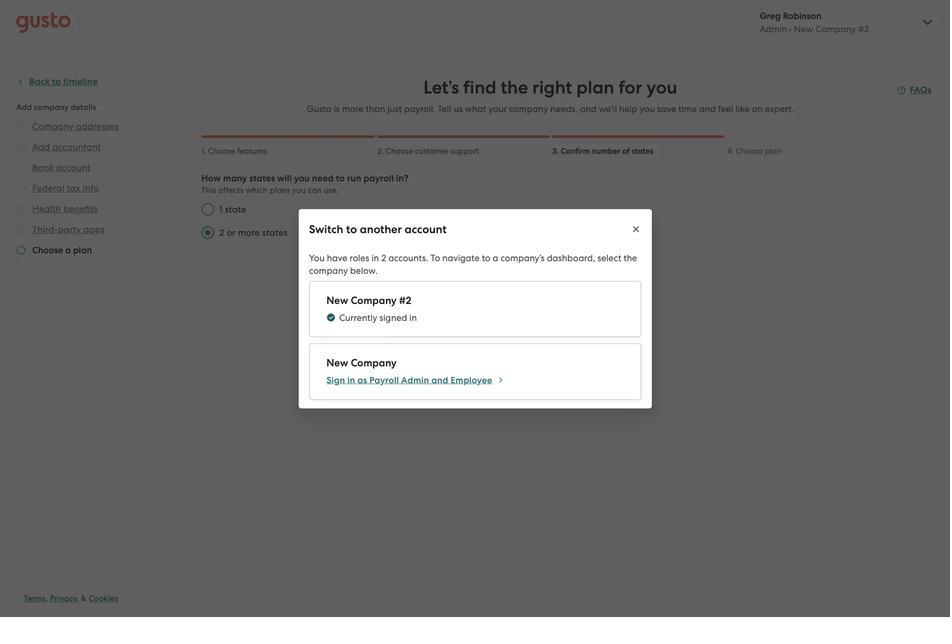 Task type: vqa. For each thing, say whether or not it's contained in the screenshot.
More to the right
yes



Task type: describe. For each thing, give the bounding box(es) containing it.
confirm
[[561, 146, 590, 156]]

faqs button
[[897, 84, 932, 97]]

can
[[308, 186, 322, 195]]

0 horizontal spatial more
[[238, 227, 260, 238]]

new company
[[326, 356, 397, 369]]

privacy
[[50, 594, 77, 603]]

1
[[219, 204, 223, 215]]

signed
[[379, 312, 407, 323]]

just
[[387, 104, 402, 114]]

this
[[201, 186, 216, 195]]

support
[[451, 146, 479, 156]]

select
[[597, 252, 621, 263]]

needs,
[[550, 104, 578, 114]]

help
[[619, 104, 637, 114]]

as
[[357, 374, 367, 385]]

2 horizontal spatial and
[[699, 104, 716, 114]]

you
[[309, 252, 325, 263]]

switch to another account dialog
[[298, 209, 652, 408]]

new for new company #2
[[326, 294, 348, 306]]

, inside , select the company below.
[[593, 252, 595, 263]]

right
[[532, 77, 572, 98]]

gusto
[[307, 104, 331, 114]]

how many states will you need to run payroll in? this affects which plans you can use.
[[201, 173, 409, 195]]

what
[[465, 104, 486, 114]]

terms , privacy , & cookies
[[24, 594, 118, 603]]

plans
[[270, 186, 290, 195]]

account
[[405, 222, 447, 236]]

account menu element
[[746, 0, 934, 45]]

an
[[752, 104, 763, 114]]

payroll
[[364, 173, 394, 184]]

many
[[223, 173, 247, 184]]

states inside how many states will you need to run payroll in? this affects which plans you can use.
[[249, 173, 275, 184]]

and inside dialog main content element
[[431, 374, 448, 385]]

0 vertical spatial 2
[[219, 227, 224, 238]]

than
[[366, 104, 385, 114]]

the for select
[[624, 252, 637, 263]]

1 state
[[219, 204, 246, 215]]

you left can
[[292, 186, 306, 195]]

terms
[[24, 594, 46, 603]]

payroll.
[[404, 104, 435, 114]]

choose for choose features
[[208, 146, 235, 156]]

tell
[[438, 104, 451, 114]]

0 horizontal spatial ,
[[46, 594, 48, 603]]

let's
[[423, 77, 459, 98]]

&
[[81, 594, 87, 603]]

choose plan
[[736, 146, 781, 156]]

choose features
[[208, 146, 267, 156]]

find
[[463, 77, 496, 98]]

use.
[[324, 186, 339, 195]]

like
[[736, 104, 749, 114]]

save
[[657, 104, 676, 114]]

how
[[201, 173, 221, 184]]

new company #2
[[326, 294, 411, 306]]

states for of
[[632, 146, 654, 156]]

let's find the right plan for you gusto is more than just payroll. tell us what your company needs, and we'll help you save time and feel like an expert.
[[307, 77, 794, 114]]

navigate
[[442, 252, 480, 263]]

company inside , select the company below.
[[309, 265, 348, 275]]

home image
[[16, 12, 71, 33]]

of
[[622, 146, 630, 156]]

is
[[334, 104, 340, 114]]

switch to another account
[[309, 222, 447, 236]]

1 state radio
[[196, 198, 219, 221]]

to inside how many states will you need to run payroll in? this affects which plans you can use.
[[336, 173, 345, 184]]

sign
[[326, 374, 345, 385]]



Task type: locate. For each thing, give the bounding box(es) containing it.
we'll
[[599, 104, 617, 114]]

choose customer support
[[386, 146, 479, 156]]

1 vertical spatial company
[[351, 356, 397, 369]]

0 vertical spatial the
[[501, 77, 528, 98]]

3 choose from the left
[[736, 146, 763, 156]]

2 or more states radio
[[196, 221, 219, 244]]

states for more
[[262, 227, 288, 238]]

0 vertical spatial in
[[371, 252, 379, 263]]

2 vertical spatial states
[[262, 227, 288, 238]]

to inside dialog main content element
[[482, 252, 490, 263]]

2 horizontal spatial choose
[[736, 146, 763, 156]]

state
[[225, 204, 246, 215]]

choose down like
[[736, 146, 763, 156]]

plan inside 'let's find the right plan for you gusto is more than just payroll. tell us what your company needs, and we'll help you save time and feel like an expert.'
[[576, 77, 614, 98]]

a
[[493, 252, 498, 263]]

2 or more states
[[219, 227, 288, 238]]

2 right roles
[[381, 252, 386, 263]]

1 company from the top
[[351, 294, 397, 306]]

more right or
[[238, 227, 260, 238]]

features
[[237, 146, 267, 156]]

0 horizontal spatial the
[[501, 77, 528, 98]]

new up sign in the left of the page
[[326, 356, 348, 369]]

0 vertical spatial more
[[342, 104, 363, 114]]

1 horizontal spatial and
[[580, 104, 597, 114]]

1 vertical spatial states
[[249, 173, 275, 184]]

1 horizontal spatial choose
[[386, 146, 413, 156]]

states
[[632, 146, 654, 156], [249, 173, 275, 184], [262, 227, 288, 238]]

cookies
[[89, 594, 118, 603]]

roles
[[350, 252, 369, 263]]

company right your
[[509, 104, 548, 114]]

1 horizontal spatial company
[[509, 104, 548, 114]]

2 company from the top
[[351, 356, 397, 369]]

states up which
[[249, 173, 275, 184]]

dialog main content element
[[298, 245, 652, 408]]

to right switch on the top of page
[[346, 222, 357, 236]]

new for new company
[[326, 356, 348, 369]]

choose for choose customer support
[[386, 146, 413, 156]]

1 vertical spatial plan
[[765, 146, 781, 156]]

, left select
[[593, 252, 595, 263]]

1 horizontal spatial ,
[[77, 594, 79, 603]]

, left privacy 'link'
[[46, 594, 48, 603]]

1 vertical spatial to
[[346, 222, 357, 236]]

0 horizontal spatial company
[[309, 265, 348, 275]]

in
[[371, 252, 379, 263], [409, 312, 417, 323], [347, 374, 355, 385]]

in right roles
[[371, 252, 379, 263]]

you
[[647, 77, 677, 98], [640, 104, 655, 114], [294, 173, 310, 184], [292, 186, 306, 195]]

to left run
[[336, 173, 345, 184]]

faqs
[[910, 85, 932, 96]]

company's
[[501, 252, 545, 263]]

1 vertical spatial in
[[409, 312, 417, 323]]

privacy link
[[50, 594, 77, 603]]

the up your
[[501, 77, 528, 98]]

to
[[430, 252, 440, 263]]

and left feel
[[699, 104, 716, 114]]

2 horizontal spatial to
[[482, 252, 490, 263]]

company
[[351, 294, 397, 306], [351, 356, 397, 369]]

number
[[592, 146, 620, 156]]

for
[[619, 77, 642, 98]]

, select the company below.
[[309, 252, 637, 275]]

customer
[[415, 146, 449, 156]]

choose up in?
[[386, 146, 413, 156]]

you up the save
[[647, 77, 677, 98]]

0 horizontal spatial 2
[[219, 227, 224, 238]]

0 horizontal spatial and
[[431, 374, 448, 385]]

1 choose from the left
[[208, 146, 235, 156]]

,
[[593, 252, 595, 263], [46, 594, 48, 603], [77, 594, 79, 603]]

the for find
[[501, 77, 528, 98]]

more right is at the top of page
[[342, 104, 363, 114]]

which
[[246, 186, 268, 195]]

1 horizontal spatial the
[[624, 252, 637, 263]]

time
[[678, 104, 697, 114]]

or
[[227, 227, 236, 238]]

dashboard
[[547, 252, 593, 263]]

and left we'll
[[580, 104, 597, 114]]

accounts.
[[388, 252, 428, 263]]

2 vertical spatial in
[[347, 374, 355, 385]]

another
[[360, 222, 402, 236]]

choose
[[208, 146, 235, 156], [386, 146, 413, 156], [736, 146, 763, 156]]

feel
[[718, 104, 733, 114]]

need
[[312, 173, 334, 184]]

the inside , select the company below.
[[624, 252, 637, 263]]

1 horizontal spatial in
[[371, 252, 379, 263]]

#2
[[399, 294, 411, 306]]

company for new company
[[351, 356, 397, 369]]

switch
[[309, 222, 343, 236]]

to left a
[[482, 252, 490, 263]]

states right of
[[632, 146, 654, 156]]

to
[[336, 173, 345, 184], [346, 222, 357, 236], [482, 252, 490, 263]]

1 horizontal spatial to
[[346, 222, 357, 236]]

2 vertical spatial to
[[482, 252, 490, 263]]

1 vertical spatial new
[[326, 356, 348, 369]]

0 horizontal spatial choose
[[208, 146, 235, 156]]

you right help
[[640, 104, 655, 114]]

0 horizontal spatial in
[[347, 374, 355, 385]]

more
[[342, 104, 363, 114], [238, 227, 260, 238]]

0 vertical spatial company
[[351, 294, 397, 306]]

plan down the expert.
[[765, 146, 781, 156]]

your
[[489, 104, 507, 114]]

terms link
[[24, 594, 46, 603]]

2 horizontal spatial ,
[[593, 252, 595, 263]]

choose up how
[[208, 146, 235, 156]]

0 horizontal spatial plan
[[576, 77, 614, 98]]

0 vertical spatial company
[[509, 104, 548, 114]]

2 inside dialog main content element
[[381, 252, 386, 263]]

company inside 'let's find the right plan for you gusto is more than just payroll. tell us what your company needs, and we'll help you save time and feel like an expert.'
[[509, 104, 548, 114]]

you have roles in 2 accounts. to navigate to a company's dashboard
[[309, 252, 593, 263]]

1 vertical spatial 2
[[381, 252, 386, 263]]

company for new company #2
[[351, 294, 397, 306]]

sign in as payroll admin and employee
[[326, 374, 492, 385]]

company down have
[[309, 265, 348, 275]]

2 choose from the left
[[386, 146, 413, 156]]

1 new from the top
[[326, 294, 348, 306]]

the
[[501, 77, 528, 98], [624, 252, 637, 263]]

and right admin
[[431, 374, 448, 385]]

plan
[[576, 77, 614, 98], [765, 146, 781, 156]]

1 vertical spatial company
[[309, 265, 348, 275]]

1 vertical spatial more
[[238, 227, 260, 238]]

company
[[509, 104, 548, 114], [309, 265, 348, 275]]

company up payroll
[[351, 356, 397, 369]]

more inside 'let's find the right plan for you gusto is more than just payroll. tell us what your company needs, and we'll help you save time and feel like an expert.'
[[342, 104, 363, 114]]

and
[[580, 104, 597, 114], [699, 104, 716, 114], [431, 374, 448, 385]]

2 left or
[[219, 227, 224, 238]]

0 horizontal spatial to
[[336, 173, 345, 184]]

us
[[454, 104, 463, 114]]

2
[[219, 227, 224, 238], [381, 252, 386, 263]]

admin
[[401, 374, 429, 385]]

0 vertical spatial plan
[[576, 77, 614, 98]]

affects
[[218, 186, 244, 195]]

payroll
[[369, 374, 399, 385]]

employee
[[451, 374, 492, 385]]

2 horizontal spatial in
[[409, 312, 417, 323]]

2 new from the top
[[326, 356, 348, 369]]

company up currently signed in
[[351, 294, 397, 306]]

0 vertical spatial new
[[326, 294, 348, 306]]

1 vertical spatial the
[[624, 252, 637, 263]]

will
[[277, 173, 292, 184]]

run
[[347, 173, 361, 184]]

, left '&' on the left bottom
[[77, 594, 79, 603]]

in?
[[396, 173, 409, 184]]

in left as
[[347, 374, 355, 385]]

you right will
[[294, 173, 310, 184]]

currently signed in
[[339, 312, 417, 323]]

the right select
[[624, 252, 637, 263]]

choose for choose plan
[[736, 146, 763, 156]]

expert.
[[765, 104, 794, 114]]

0 vertical spatial to
[[336, 173, 345, 184]]

the inside 'let's find the right plan for you gusto is more than just payroll. tell us what your company needs, and we'll help you save time and feel like an expert.'
[[501, 77, 528, 98]]

below.
[[350, 265, 377, 275]]

plan up we'll
[[576, 77, 614, 98]]

cookies button
[[89, 592, 118, 605]]

0 vertical spatial states
[[632, 146, 654, 156]]

new up currently
[[326, 294, 348, 306]]

states down plans
[[262, 227, 288, 238]]

in down #2
[[409, 312, 417, 323]]

currently
[[339, 312, 377, 323]]

1 horizontal spatial 2
[[381, 252, 386, 263]]

have
[[327, 252, 347, 263]]

confirm number of states
[[561, 146, 654, 156]]

1 horizontal spatial plan
[[765, 146, 781, 156]]

1 horizontal spatial more
[[342, 104, 363, 114]]



